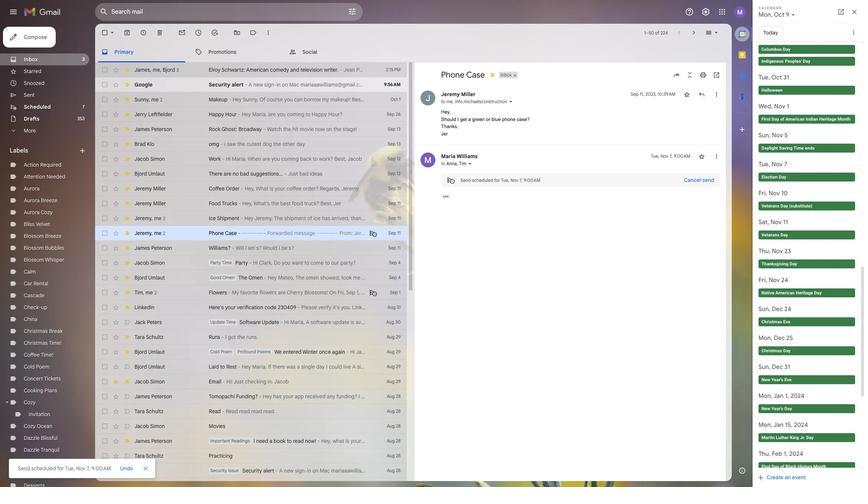 Task type: describe. For each thing, give the bounding box(es) containing it.
or
[[486, 117, 490, 122]]

cold poem inside labels navigation
[[24, 364, 49, 371]]

james for rock ghost: broadway - watch the hit movie now on the stage!
[[135, 126, 150, 133]]

hour?
[[328, 111, 343, 118]]

come
[[311, 260, 324, 266]]

simon for movies
[[150, 423, 165, 430]]

bliss velvet link
[[24, 221, 50, 228]]

- right writer. at the left top of page
[[340, 67, 342, 73]]

1 vertical spatial hi
[[253, 260, 258, 266]]

1 horizontal spatial 9:00 am
[[524, 177, 541, 183]]

to right want
[[305, 260, 309, 266]]

2 horizontal spatial read
[[293, 438, 304, 445]]

2 for makeup -
[[160, 97, 162, 102]]

cold inside 'phone case' main content
[[210, 349, 220, 355]]

drafts link
[[24, 116, 39, 122]]

important according to google magic. switch for omg
[[123, 140, 131, 148]]

29 for laid to rest -
[[396, 364, 401, 370]]

hit
[[293, 126, 299, 133]]

am's?
[[248, 245, 262, 252]]

blossom whisper
[[24, 257, 64, 263]]

peterson for williams?
[[151, 245, 172, 252]]

29 for runs - i got the runs.
[[396, 334, 401, 340]]

2 app from the left
[[382, 394, 391, 400]]

bjord for -
[[135, 364, 147, 371]]

security right issue
[[242, 468, 262, 475]]

1 bad from the left
[[240, 171, 249, 177]]

- down 230409
[[281, 319, 283, 326]]

hey, inside hey, should i get a green or blue phone case? thanks, jer
[[441, 109, 451, 115]]

aug 28 for read
[[387, 409, 401, 414]]

ideas
[[310, 171, 323, 177]]

2 4 from the top
[[398, 275, 401, 281]]

2 simon from the top
[[150, 260, 165, 266]]

0 horizontal spatial 7,
[[87, 466, 90, 472]]

to right laid
[[220, 364, 225, 371]]

simon for work
[[150, 156, 165, 162]]

labels image
[[250, 29, 257, 36]]

1 13 from the top
[[397, 126, 401, 132]]

has
[[273, 394, 282, 400]]

20 row from the top
[[95, 345, 407, 360]]

11 row from the top
[[95, 211, 407, 226]]

james peterson for rock ghost: broadway
[[135, 126, 172, 133]]

brad
[[135, 141, 146, 148]]

runs - i got the runs.
[[209, 334, 258, 341]]

blossom breeze link
[[24, 233, 61, 240]]

row containing linkedin
[[95, 300, 407, 315]]

sep for coffee order - hey, what is your coffee order? regards, jeremy
[[388, 186, 396, 191]]

22 row from the top
[[95, 375, 407, 389]]

2 happy from the left
[[312, 111, 327, 118]]

sep for flowers -
[[390, 290, 398, 295]]

toggle split pane mode image
[[705, 29, 713, 36]]

28 row from the top
[[95, 464, 407, 479]]

jer inside row
[[334, 200, 341, 207]]

for inside list
[[494, 177, 500, 183]]

- left hi!
[[223, 379, 225, 385]]

tara for runs - i got the runs.
[[135, 334, 145, 341]]

5 row from the top
[[95, 122, 407, 137]]

0 horizontal spatial maria,
[[232, 156, 247, 162]]

christmas break link
[[24, 328, 63, 335]]

important according to google magic. switch for williams?
[[123, 245, 131, 252]]

code
[[265, 304, 277, 311]]

2 sep 4 from the top
[[389, 275, 401, 281]]

that
[[392, 394, 401, 400]]

sep for ice shipment -
[[388, 216, 396, 221]]

4 aug 28 from the top
[[387, 439, 401, 444]]

2 for phone case -
[[163, 231, 165, 236]]

230409
[[278, 304, 296, 311]]

0 horizontal spatial hi
[[226, 156, 231, 162]]

snoozed
[[24, 80, 44, 87]]

will
[[236, 245, 244, 252]]

11 for will i am's? would i be's?
[[398, 245, 401, 251]]

- right rest
[[238, 364, 241, 371]]

are for when
[[263, 156, 270, 162]]

promotions tab
[[189, 42, 283, 62]]

digitizes
[[403, 394, 422, 400]]

2 for ice shipment -
[[163, 216, 165, 221]]

jacob for 25th row
[[135, 423, 149, 430]]

coming for to
[[287, 111, 304, 118]]

work
[[209, 156, 221, 162]]

1 sep 4 from the top
[[389, 260, 401, 266]]

2 13 from the top
[[397, 141, 401, 147]]

4 sep 11 from the top
[[388, 230, 401, 236]]

poem inside row
[[221, 349, 232, 355]]

i left need
[[254, 438, 255, 445]]

rest
[[226, 364, 237, 371]]

cozy for cozy link
[[24, 400, 36, 406]]

me for phone case -
[[154, 230, 161, 237]]

good omen the omen -
[[210, 275, 268, 281]]

action required link
[[24, 162, 61, 168]]

blossom for blossom bubbles
[[24, 245, 44, 252]]

omg - i saw the cutest dog the other day
[[209, 141, 305, 148]]

the right the on
[[334, 126, 341, 133]]

jacob simon for work
[[135, 156, 165, 162]]

- right the work
[[222, 156, 225, 162]]

tim inside list
[[459, 161, 467, 166]]

china
[[24, 316, 37, 323]]

1 happy from the left
[[209, 111, 224, 118]]

row containing tim
[[95, 285, 407, 300]]

me for elroy schwartz: american comedy and television writer. -
[[153, 66, 160, 73]]

elroy
[[209, 67, 221, 73]]

2 vertical spatial your
[[283, 394, 294, 400]]

move to image
[[233, 29, 241, 36]]

poem inside labels navigation
[[36, 364, 49, 371]]

sep 12 for work - hi maria, when are you coming back to work? best, jacob
[[388, 156, 401, 162]]

should
[[441, 117, 456, 122]]

here's your verification code 230409 -
[[209, 304, 301, 311]]

Not starred checkbox
[[683, 91, 691, 98]]

regards,
[[320, 185, 341, 192]]

29 for email - hi! just checking in. jacob
[[396, 379, 401, 385]]

check-up link
[[24, 304, 47, 311]]

29 row from the top
[[95, 479, 407, 488]]

0 horizontal spatial read
[[239, 408, 250, 415]]

undo alert
[[117, 462, 136, 476]]

coffee time!
[[24, 352, 53, 359]]

send inside list
[[461, 177, 471, 183]]

jacob for 23th row from the bottom of the 'phone case' main content
[[135, 156, 149, 162]]

2 read from the left
[[226, 408, 238, 415]]

to me , info.michaelsconstruction
[[441, 99, 507, 104]]

important because you marked it as important. switch
[[123, 468, 131, 475]]

- up will
[[238, 230, 241, 237]]

2 vertical spatial are
[[224, 171, 231, 177]]

jerry
[[135, 111, 147, 118]]

5 james from the top
[[135, 438, 150, 445]]

3 11 from the top
[[398, 216, 401, 221]]

umlaut for we entered winter once again
[[148, 349, 165, 356]]

dazzle for dazzle tranquil
[[24, 447, 40, 454]]

i left think on the left of page
[[359, 394, 360, 400]]

send
[[703, 177, 714, 184]]

- down williams? - will i am's? would i be's?
[[249, 260, 252, 266]]

- down clark,
[[264, 275, 267, 281]]

1 vertical spatial your
[[225, 304, 236, 311]]

the right dog
[[273, 141, 281, 148]]

1 vertical spatial nov
[[511, 177, 519, 183]]

1 vertical spatial tim
[[135, 289, 143, 296]]

1 james from the top
[[135, 66, 150, 73]]

to right 'book'
[[287, 438, 292, 445]]

aurora for aurora 'link'
[[24, 185, 40, 192]]

1 vertical spatial best,
[[321, 200, 333, 207]]

show details image
[[468, 162, 472, 166]]

hey for hey maria, are you coming to happy hour?
[[242, 111, 251, 118]]

television
[[301, 67, 323, 73]]

1 horizontal spatial omen
[[249, 275, 263, 281]]

important according to google magic. switch for there are no bad suggestions...
[[123, 170, 131, 178]]

- down practicing link
[[276, 468, 278, 475]]

china link
[[24, 316, 37, 323]]

sep for happy hour - hey maria, are you coming to happy hour?
[[387, 111, 395, 117]]

2 29 from the top
[[396, 349, 401, 355]]

jeremy , me 2 for ice
[[135, 215, 165, 222]]

sep 12 for there are no bad suggestions... - just bad ideas
[[388, 171, 401, 177]]

james , me , bjord 3
[[135, 66, 179, 73]]

jacob for 22th row
[[135, 379, 149, 385]]

support image
[[685, 7, 694, 16]]

jeremy miller inside list
[[441, 91, 476, 98]]

dazzle tranquil
[[24, 447, 59, 454]]

sep 11 for hey, what is your coffee order? regards, jeremy
[[388, 186, 401, 191]]

delight
[[24, 471, 40, 478]]

23 row from the top
[[95, 389, 478, 404]]

social tab
[[283, 42, 377, 62]]

tickets
[[44, 376, 61, 382]]

9 row from the top
[[95, 181, 407, 196]]

0 vertical spatial your
[[275, 185, 285, 192]]

anna
[[447, 161, 457, 166]]

show trimmed content image
[[441, 195, 450, 199]]

case for phone case
[[466, 70, 485, 80]]

delete soon link
[[24, 459, 52, 466]]

the
[[238, 275, 247, 281]]

1 bjord umlaut from the top
[[135, 171, 165, 177]]

watch
[[267, 126, 282, 133]]

older image
[[691, 29, 698, 36]]

time! for coffee time!
[[41, 352, 53, 359]]

blossom for blossom breeze
[[24, 233, 44, 240]]

jack peters
[[135, 319, 162, 326]]

- left watch
[[263, 126, 266, 133]]

21 row from the top
[[95, 360, 407, 375]]

3 schultz from the top
[[146, 453, 164, 460]]

bjord umlaut for -
[[135, 364, 165, 371]]

1 app from the left
[[295, 394, 304, 400]]

- right trucks
[[239, 200, 241, 207]]

1 vertical spatial scheduled
[[31, 466, 56, 472]]

tomopachi funding? - hey has your app received any funding? i think an app that digitizes pets is lucrative as hell!
[[209, 394, 478, 400]]

1 vertical spatial just
[[234, 379, 244, 385]]

now
[[315, 126, 325, 133]]

other
[[283, 141, 295, 148]]

whisper
[[45, 257, 64, 263]]

cold poem inside row
[[210, 349, 232, 355]]

tab list containing primary
[[95, 42, 732, 62]]

poems
[[257, 349, 271, 355]]

to left our
[[325, 260, 330, 266]]

james peterson for tomopachi funding?
[[135, 394, 172, 400]]

inbox button
[[499, 72, 513, 78]]

dazzle for dazzle blissful
[[24, 435, 40, 442]]

1 for sep 1
[[399, 290, 401, 295]]

1 sep 13 from the top
[[388, 126, 401, 132]]

received
[[305, 394, 326, 400]]

tim , me 2
[[135, 289, 157, 296]]

sep 11 for hey, what's the best food truck? best, jer
[[388, 201, 401, 206]]

2 bad from the left
[[300, 171, 309, 177]]

important according to google magic. switch for rock ghost: broadway
[[123, 126, 131, 133]]

labels navigation
[[0, 24, 95, 488]]

blissful
[[41, 435, 58, 442]]

row containing jack peters
[[95, 315, 407, 330]]

checking
[[245, 379, 266, 385]]

Not starred checkbox
[[698, 153, 706, 160]]

concert tickets link
[[24, 376, 61, 382]]

entered
[[283, 349, 302, 356]]

0 vertical spatial just
[[288, 171, 298, 177]]

1 horizontal spatial party
[[236, 260, 248, 266]]

2 jacob simon from the top
[[135, 260, 165, 266]]

ghost:
[[222, 126, 237, 133]]

no
[[233, 171, 239, 177]]

i right will
[[245, 245, 247, 252]]

want
[[292, 260, 303, 266]]

1 vertical spatial send scheduled for tue, nov 7, 9:00 am
[[18, 466, 111, 472]]

2 row from the top
[[95, 77, 407, 92]]

1 horizontal spatial update
[[262, 319, 279, 326]]

phone for phone case
[[441, 70, 465, 80]]

24 row from the top
[[95, 404, 407, 419]]

tara for read - read read read read.
[[135, 408, 145, 415]]

sep for food trucks - hey, what's the best food truck? best, jer
[[388, 201, 396, 206]]

- left will
[[232, 245, 234, 252]]

attention needed
[[24, 174, 65, 180]]

2 aug 29 from the top
[[387, 349, 401, 355]]

be's?
[[282, 245, 294, 252]]

bjord for the omen
[[135, 275, 147, 281]]

scheduled inside 'phone case' main content
[[472, 177, 493, 183]]

0 vertical spatial cozy
[[41, 209, 53, 216]]

cooking plans link
[[24, 388, 57, 394]]

aug 29 for runs - i got the runs.
[[387, 334, 401, 340]]

settings image
[[702, 7, 711, 16]]

tomopachi
[[209, 394, 235, 400]]

- down tomopachi
[[222, 408, 225, 415]]

aurora breeze
[[24, 197, 57, 204]]

- right shipment on the left of page
[[241, 215, 243, 222]]

0 horizontal spatial send
[[18, 466, 30, 472]]

there
[[209, 171, 223, 177]]

1 horizontal spatial best,
[[335, 156, 347, 162]]

0 horizontal spatial tue,
[[65, 466, 75, 472]]

2 for flowers -
[[154, 290, 157, 296]]

coffee
[[287, 185, 302, 192]]

bjord umlaut for the omen
[[135, 275, 165, 281]]

you for maria,
[[277, 111, 286, 118]]

scheduled link
[[24, 104, 51, 110]]

funding?
[[337, 394, 357, 400]]

- right now!
[[318, 438, 320, 445]]

0 horizontal spatial nov
[[76, 466, 85, 472]]

7 row from the top
[[95, 152, 407, 166]]

add to tasks image
[[211, 29, 219, 36]]

schwartz:
[[222, 67, 245, 73]]

peterson for tomopachi
[[151, 394, 172, 400]]

1 horizontal spatial is
[[436, 394, 439, 400]]

27 row from the top
[[95, 449, 407, 464]]

12 for work - hi maria, when are you coming back to work? best, jacob
[[397, 156, 401, 162]]

sep inside cell
[[631, 91, 639, 97]]

now!
[[305, 438, 316, 445]]

blue
[[492, 117, 501, 122]]

up
[[41, 304, 47, 311]]

case?
[[517, 117, 530, 122]]

saw
[[227, 141, 236, 148]]

19 row from the top
[[95, 330, 407, 345]]

drafts
[[24, 116, 39, 122]]

2:15 pm
[[386, 67, 401, 72]]

353
[[77, 116, 85, 122]]

clark,
[[259, 260, 273, 266]]

more
[[24, 127, 36, 134]]

nov inside cell
[[661, 153, 669, 159]]

are for maria,
[[268, 111, 276, 118]]

2 vertical spatial you
[[282, 260, 291, 266]]

get
[[460, 117, 467, 122]]

0 horizontal spatial is
[[270, 185, 273, 192]]

sent
[[24, 92, 35, 98]]

row containing james
[[95, 62, 407, 77]]

aug 28 for practicing
[[387, 453, 401, 459]]

4 28 from the top
[[396, 439, 401, 444]]

9:56 am
[[384, 82, 401, 87]]

1 horizontal spatial 7,
[[520, 177, 523, 183]]

0 vertical spatial 1
[[644, 30, 646, 35]]

6 aug 28 from the top
[[387, 468, 401, 474]]

3 sep 11 from the top
[[388, 216, 401, 221]]

elroy schwartz: american comedy and television writer. -
[[209, 67, 344, 73]]

comedy
[[270, 67, 289, 73]]

has scheduled message image
[[370, 230, 377, 237]]

2 vertical spatial 9:00 am
[[92, 466, 111, 472]]

aurora for aurora cozy
[[24, 209, 40, 216]]

the right got
[[237, 334, 245, 341]]

main menu image
[[9, 7, 18, 16]]

1 4 from the top
[[398, 260, 401, 266]]

- right the "funding?"
[[259, 394, 262, 400]]

ocean
[[37, 423, 52, 430]]



Task type: locate. For each thing, give the bounding box(es) containing it.
- right order
[[241, 185, 243, 192]]

0 horizontal spatial best,
[[321, 200, 333, 207]]

0 vertical spatial hey,
[[441, 109, 451, 115]]

jacob for 14th row from the top
[[135, 260, 149, 266]]

google for security alert
[[135, 468, 152, 475]]

to up should
[[441, 99, 445, 104]]

10 row from the top
[[95, 196, 407, 211]]

inbox inside inbox button
[[501, 72, 512, 78]]

jack
[[135, 319, 146, 326]]

0 horizontal spatial 9:00 am
[[92, 466, 111, 472]]

info.michaelsconstruction
[[455, 99, 507, 104]]

1 aurora from the top
[[24, 185, 40, 192]]

0 vertical spatial sep 4
[[389, 260, 401, 266]]

1 row from the top
[[95, 62, 407, 77]]

blossom bubbles
[[24, 245, 64, 252]]

me inside list
[[447, 99, 453, 104]]

1 horizontal spatial tim
[[459, 161, 467, 166]]

you for when
[[272, 156, 280, 162]]

1 11 from the top
[[398, 186, 401, 191]]

2 sep 11 from the top
[[388, 201, 401, 206]]

1 vertical spatial miller
[[153, 185, 166, 192]]

0 vertical spatial 3
[[82, 56, 85, 62]]

13 row from the top
[[95, 241, 407, 256]]

3 tara schultz from the top
[[135, 453, 164, 460]]

- down american
[[245, 81, 247, 88]]

11,
[[640, 91, 645, 97]]

breeze for blossom breeze
[[45, 233, 61, 240]]

hey, for hey, what is your coffee order? regards, jeremy
[[245, 185, 255, 192]]

9:00 am inside cell
[[674, 153, 691, 159]]

bad right no
[[240, 171, 249, 177]]

cozy for cozy ocean
[[24, 423, 36, 430]]

side panel section
[[732, 24, 753, 482]]

needed
[[46, 174, 65, 180]]

3 29 from the top
[[396, 364, 401, 370]]

0 vertical spatial scheduled
[[472, 177, 493, 183]]

3 blossom from the top
[[24, 257, 44, 263]]

plans
[[45, 388, 57, 394]]

i inside hey, should i get a green or blue phone case? thanks, jer
[[458, 117, 459, 122]]

primary tab
[[95, 42, 188, 62]]

jeremy miller for coffee order - hey, what is your coffee order? regards, jeremy
[[135, 185, 166, 192]]

2 tara from the top
[[135, 408, 145, 415]]

1 aug 29 from the top
[[387, 334, 401, 340]]

i left be's?
[[279, 245, 280, 252]]

dog
[[263, 141, 272, 148]]

schultz for read
[[146, 408, 164, 415]]

important according to google magic. switch for makeup
[[123, 96, 131, 103]]

got
[[228, 334, 236, 341]]

your right the here's in the left bottom of the page
[[225, 304, 236, 311]]

the left best
[[271, 200, 279, 207]]

the right saw
[[237, 141, 245, 148]]

back
[[300, 156, 312, 162]]

to anna , tim
[[441, 161, 467, 166]]

10 important according to google magic. switch from the top
[[123, 230, 131, 237]]

report spam image
[[140, 29, 147, 36]]

cancel send button
[[678, 174, 720, 187]]

suggestions...
[[251, 171, 283, 177]]

1 vertical spatial phone
[[209, 230, 224, 237]]

0 vertical spatial maria,
[[252, 111, 267, 118]]

on
[[326, 126, 332, 133]]

1 tara schultz from the top
[[135, 334, 164, 341]]

phone case -
[[209, 230, 242, 237]]

coffee inside labels navigation
[[24, 352, 40, 359]]

2 sep 12 from the top
[[388, 171, 401, 177]]

28 for practicing
[[396, 453, 401, 459]]

bad
[[240, 171, 249, 177], [300, 171, 309, 177]]

7, inside cell
[[670, 153, 673, 159]]

1 vertical spatial 1
[[399, 97, 401, 102]]

3 aug 29 from the top
[[387, 364, 401, 370]]

tara
[[135, 334, 145, 341], [135, 408, 145, 415], [135, 453, 145, 460]]

case inside row
[[225, 230, 237, 237]]

time! down christmas time!
[[41, 352, 53, 359]]

4 row from the top
[[95, 107, 407, 122]]

bjord umlaut for we entered winter once again
[[135, 349, 165, 356]]

christmas up 'coffee time!'
[[24, 340, 48, 347]]

0 horizontal spatial cold
[[24, 364, 35, 371]]

christmas time!
[[24, 340, 62, 347]]

required
[[40, 162, 61, 168]]

peterson for rock
[[151, 126, 172, 133]]

1 sep 12 from the top
[[388, 156, 401, 162]]

umlaut
[[148, 171, 165, 177], [148, 275, 165, 281], [148, 349, 165, 356], [148, 364, 165, 371]]

0 vertical spatial you
[[277, 111, 286, 118]]

8 important according to google magic. switch from the top
[[123, 200, 131, 207]]

not starred image
[[683, 91, 691, 98]]

flowers -
[[209, 290, 232, 296]]

a inside hey, should i get a green or blue phone case? thanks, jer
[[468, 117, 471, 122]]

cold poem up laid to rest -
[[210, 349, 232, 355]]

jer inside hey, should i get a green or blue phone case? thanks, jer
[[441, 131, 448, 137]]

i left got
[[225, 334, 227, 341]]

maria, up broadway
[[252, 111, 267, 118]]

work?
[[319, 156, 333, 162]]

4 umlaut from the top
[[148, 364, 165, 371]]

1 umlaut from the top
[[148, 171, 165, 177]]

breeze up aurora cozy link
[[41, 197, 57, 204]]

3 row from the top
[[95, 92, 407, 107]]

are up watch
[[268, 111, 276, 118]]

0 vertical spatial hi
[[226, 156, 231, 162]]

time for party
[[222, 260, 232, 266]]

simon for email
[[150, 379, 165, 385]]

5 aug 28 from the top
[[387, 453, 401, 459]]

inbox for inbox link
[[24, 56, 38, 63]]

tab list
[[732, 24, 753, 461], [95, 42, 732, 62]]

- right runs at the bottom of page
[[222, 334, 224, 341]]

list containing jeremy miller
[[415, 83, 720, 211]]

sep for omg - i saw the cutest dog the other day
[[388, 141, 396, 147]]

1 vertical spatial are
[[263, 156, 270, 162]]

christmas for christmas break
[[24, 328, 48, 335]]

11 for hey, what's the best food truck? best, jer
[[398, 201, 401, 206]]

you up rock ghost: broadway - watch the hit movie now on the stage!
[[277, 111, 286, 118]]

day
[[297, 141, 305, 148]]

0 horizontal spatial read
[[209, 408, 221, 415]]

1 vertical spatial sep 4
[[389, 275, 401, 281]]

aurora up bliss
[[24, 209, 40, 216]]

snooze image
[[195, 29, 202, 36]]

sep
[[631, 91, 639, 97], [387, 111, 395, 117], [388, 126, 396, 132], [388, 141, 396, 147], [388, 156, 396, 162], [388, 171, 396, 177], [388, 186, 396, 191], [388, 201, 396, 206], [388, 216, 396, 221], [388, 230, 396, 236], [388, 245, 396, 251], [389, 260, 397, 266], [389, 275, 397, 281], [390, 290, 398, 295]]

1 horizontal spatial coffee
[[209, 185, 225, 192]]

dazzle blissful
[[24, 435, 58, 442]]

cold down runs at the bottom of page
[[210, 349, 220, 355]]

jacob simon for movies
[[135, 423, 165, 430]]

6 28 from the top
[[396, 468, 401, 474]]

dazzle up delete
[[24, 447, 40, 454]]

1 horizontal spatial tue,
[[501, 177, 510, 183]]

3 umlaut from the top
[[148, 349, 165, 356]]

0 vertical spatial tim
[[459, 161, 467, 166]]

breeze for aurora breeze
[[41, 197, 57, 204]]

hey, up should
[[441, 109, 451, 115]]

attention
[[24, 174, 45, 180]]

list inside 'phone case' main content
[[415, 83, 720, 211]]

8 row from the top
[[95, 166, 407, 181]]

2 vertical spatial miller
[[153, 200, 166, 207]]

0 horizontal spatial hey
[[242, 111, 251, 118]]

coffee up cold poem "link"
[[24, 352, 40, 359]]

shipment
[[217, 215, 239, 222]]

1 vertical spatial 9:00 am
[[524, 177, 541, 183]]

hey up broadway
[[242, 111, 251, 118]]

cozy left the ocean
[[24, 423, 36, 430]]

0 horizontal spatial omen
[[223, 275, 235, 281]]

1 horizontal spatial maria,
[[252, 111, 267, 118]]

aurora
[[24, 185, 40, 192], [24, 197, 40, 204], [24, 209, 40, 216]]

0 vertical spatial inbox
[[24, 56, 38, 63]]

is right what
[[270, 185, 273, 192]]

1 horizontal spatial nov
[[511, 177, 519, 183]]

1 horizontal spatial just
[[288, 171, 298, 177]]

1 simon from the top
[[150, 156, 165, 162]]

15 row from the top
[[95, 271, 407, 285]]

1 left 50
[[644, 30, 646, 35]]

3 james from the top
[[135, 245, 150, 252]]

bjord for we entered winter once again
[[135, 349, 147, 356]]

4 peterson from the top
[[151, 438, 172, 445]]

0 vertical spatial 7,
[[670, 153, 673, 159]]

1 horizontal spatial alert
[[263, 468, 274, 475]]

9 important according to google magic. switch from the top
[[123, 215, 131, 222]]

google up sunny
[[135, 81, 153, 88]]

sep for williams? - will i am's? would i be's?
[[388, 245, 396, 251]]

28 for tomopachi funding?
[[396, 394, 401, 400]]

umlaut for the omen
[[148, 275, 165, 281]]

party up good
[[210, 260, 221, 266]]

3 james peterson from the top
[[135, 394, 172, 400]]

2 vertical spatial tara schultz
[[135, 453, 164, 460]]

1 vertical spatial alert
[[263, 468, 274, 475]]

0 horizontal spatial bad
[[240, 171, 249, 177]]

your
[[275, 185, 285, 192], [225, 304, 236, 311], [283, 394, 294, 400]]

makeup -
[[209, 96, 233, 103]]

0 horizontal spatial phone
[[209, 230, 224, 237]]

google for -
[[135, 81, 153, 88]]

important according to google magic. switch for ice shipment
[[123, 215, 131, 222]]

1 vertical spatial sep 12
[[388, 171, 401, 177]]

to right back
[[313, 156, 318, 162]]

security for alert
[[209, 81, 230, 88]]

- right 230409
[[298, 304, 300, 311]]

0 vertical spatial for
[[494, 177, 500, 183]]

- right "hour"
[[238, 111, 241, 118]]

2 umlaut from the top
[[148, 275, 165, 281]]

poem up concert tickets link
[[36, 364, 49, 371]]

security for issue
[[210, 468, 227, 474]]

schultz for runs
[[146, 334, 164, 341]]

labels heading
[[10, 147, 79, 155]]

hi left clark,
[[253, 260, 258, 266]]

None checkbox
[[101, 29, 109, 36], [101, 81, 109, 88], [101, 96, 109, 103], [101, 111, 109, 118], [101, 140, 109, 148], [101, 155, 109, 163], [101, 170, 109, 178], [101, 200, 109, 207], [101, 259, 109, 267], [101, 304, 109, 311], [101, 319, 109, 326], [101, 349, 109, 356], [101, 378, 109, 386], [101, 453, 109, 460], [101, 29, 109, 36], [101, 81, 109, 88], [101, 96, 109, 103], [101, 111, 109, 118], [101, 140, 109, 148], [101, 155, 109, 163], [101, 170, 109, 178], [101, 200, 109, 207], [101, 259, 109, 267], [101, 304, 109, 311], [101, 319, 109, 326], [101, 349, 109, 356], [101, 378, 109, 386], [101, 453, 109, 460]]

practicing
[[209, 453, 233, 460]]

1 vertical spatial maria,
[[232, 156, 247, 162]]

1 vertical spatial dazzle
[[24, 447, 40, 454]]

18 row from the top
[[95, 315, 407, 330]]

advanced search options image
[[345, 4, 360, 19]]

social
[[303, 49, 317, 55]]

truck?
[[304, 200, 319, 207]]

1 vertical spatial time!
[[41, 352, 53, 359]]

rock
[[209, 126, 220, 133]]

sep for work - hi maria, when are you coming back to work? best, jacob
[[388, 156, 396, 162]]

1 christmas from the top
[[24, 328, 48, 335]]

1 vertical spatial 4
[[398, 275, 401, 281]]

time for software
[[226, 320, 236, 325]]

undo
[[120, 466, 133, 472]]

update down code
[[262, 319, 279, 326]]

row containing jerry leftfielder
[[95, 107, 407, 122]]

a for green
[[468, 117, 471, 122]]

aurora down aurora 'link'
[[24, 197, 40, 204]]

important according to google magic. switch for food trucks
[[123, 200, 131, 207]]

2 inside the sunny , me 2
[[160, 97, 162, 102]]

green
[[472, 117, 485, 122]]

0 horizontal spatial send scheduled for tue, nov 7, 9:00 am
[[18, 466, 111, 472]]

coffee inside 'phone case' main content
[[209, 185, 225, 192]]

0 vertical spatial aurora
[[24, 185, 40, 192]]

bad left the ideas
[[300, 171, 309, 177]]

0 horizontal spatial for
[[57, 466, 64, 472]]

compose button
[[3, 27, 56, 48]]

runs
[[209, 334, 220, 341]]

time inside update time software update -
[[226, 320, 236, 325]]

phone up the williams?
[[209, 230, 224, 237]]

2 vertical spatial tue,
[[65, 466, 75, 472]]

1 horizontal spatial poem
[[221, 349, 232, 355]]

2 inside tim , me 2
[[154, 290, 157, 296]]

app
[[295, 394, 304, 400], [382, 394, 391, 400]]

1 important according to google magic. switch from the top
[[123, 96, 131, 103]]

cozy down 'cooking'
[[24, 400, 36, 406]]

hey, left what's
[[243, 200, 253, 207]]

11 for hey, what is your coffee order? regards, jeremy
[[398, 186, 401, 191]]

miller inside list
[[461, 91, 476, 98]]

laid to rest -
[[209, 364, 242, 371]]

aug 29 for laid to rest -
[[387, 364, 401, 370]]

1 dazzle from the top
[[24, 435, 40, 442]]

14 important according to google magic. switch from the top
[[123, 289, 131, 297]]

alert down practicing link
[[263, 468, 274, 475]]

cold up concert
[[24, 364, 35, 371]]

velvet
[[36, 221, 50, 228]]

1 vertical spatial for
[[57, 466, 64, 472]]

hi right the work
[[226, 156, 231, 162]]

0 vertical spatial tara
[[135, 334, 145, 341]]

blossom up calm link
[[24, 257, 44, 263]]

6 important according to google magic. switch from the top
[[123, 170, 131, 178]]

invitation
[[29, 411, 50, 418]]

aug 28 for movies
[[387, 424, 401, 429]]

7,
[[670, 153, 673, 159], [520, 177, 523, 183], [87, 466, 90, 472]]

just up coffee on the left top of page
[[288, 171, 298, 177]]

1 vertical spatial jeremy , me 2
[[135, 230, 165, 237]]

search mail image
[[97, 5, 111, 19]]

2 google from the top
[[135, 468, 152, 475]]

25 row from the top
[[95, 419, 407, 434]]

me for ice shipment -
[[154, 215, 161, 222]]

starred
[[24, 68, 41, 75]]

1 horizontal spatial bad
[[300, 171, 309, 177]]

- down work - hi maria, when are you coming back to work? best, jacob
[[284, 171, 287, 177]]

your right has
[[283, 394, 294, 400]]

important according to google magic. switch for flowers
[[123, 289, 131, 297]]

4 11 from the top
[[398, 230, 401, 236]]

0 horizontal spatial a
[[270, 438, 273, 445]]

1 vertical spatial 13
[[397, 141, 401, 147]]

you right do
[[282, 260, 291, 266]]

party
[[236, 260, 248, 266], [210, 260, 221, 266]]

2 peterson from the top
[[151, 245, 172, 252]]

2 schultz from the top
[[146, 408, 164, 415]]

maria williams
[[441, 153, 478, 160]]

tim left show details image at top
[[459, 161, 467, 166]]

read down the "funding?"
[[239, 408, 250, 415]]

omen inside good omen the omen -
[[223, 275, 235, 281]]

cancel
[[684, 177, 701, 184]]

2 james from the top
[[135, 126, 150, 133]]

inbox link
[[24, 56, 38, 63]]

13 important according to google magic. switch from the top
[[123, 274, 131, 282]]

read left read. on the bottom left
[[251, 408, 262, 415]]

list
[[415, 83, 720, 211]]

phone case main content
[[95, 24, 732, 488]]

0 horizontal spatial happy
[[209, 111, 224, 118]]

best, right truck? at the top left of page
[[321, 200, 333, 207]]

1 horizontal spatial happy
[[312, 111, 327, 118]]

phone for phone case -
[[209, 230, 224, 237]]

to
[[441, 99, 445, 104], [306, 111, 311, 118], [313, 156, 318, 162], [441, 161, 445, 166], [305, 260, 309, 266], [325, 260, 330, 266], [220, 364, 225, 371], [287, 438, 292, 445]]

omen right good
[[223, 275, 235, 281]]

12 important according to google magic. switch from the top
[[123, 259, 131, 267]]

2 vertical spatial tara
[[135, 453, 145, 460]]

case for phone case -
[[225, 230, 237, 237]]

car rental link
[[24, 281, 48, 287]]

- right again
[[347, 349, 349, 356]]

important according to google magic. switch for work
[[123, 155, 131, 163]]

0 vertical spatial schultz
[[146, 334, 164, 341]]

0 vertical spatial send scheduled for tue, nov 7, 9:00 am
[[461, 177, 541, 183]]

maria
[[441, 153, 456, 160]]

4 james peterson from the top
[[135, 438, 172, 445]]

pets
[[424, 394, 434, 400]]

26 row from the top
[[95, 434, 407, 449]]

5 11 from the top
[[398, 245, 401, 251]]

0 vertical spatial send
[[461, 177, 471, 183]]

aurora for aurora breeze
[[24, 197, 40, 204]]

happy left "hour"
[[209, 111, 224, 118]]

None search field
[[95, 3, 363, 21]]

4 jacob simon from the top
[[135, 423, 165, 430]]

3 aurora from the top
[[24, 209, 40, 216]]

0 vertical spatial 9:00 am
[[674, 153, 691, 159]]

me for makeup -
[[151, 96, 159, 103]]

4 29 from the top
[[396, 379, 401, 385]]

0 horizontal spatial case
[[225, 230, 237, 237]]

2 horizontal spatial 9:00 am
[[674, 153, 691, 159]]

1 vertical spatial coming
[[282, 156, 299, 162]]

aurora down "attention"
[[24, 185, 40, 192]]

1 12 from the top
[[397, 156, 401, 162]]

0 vertical spatial tara schultz
[[135, 334, 164, 341]]

important according to google magic. switch for here's your verification code 230409
[[123, 304, 131, 311]]

the left hit at the left top
[[283, 126, 291, 133]]

50
[[649, 30, 654, 35]]

aug 31
[[388, 305, 401, 310]]

tara schultz for read - read read read read.
[[135, 408, 164, 415]]

1 read from the left
[[209, 408, 221, 415]]

1 vertical spatial tue,
[[501, 177, 510, 183]]

umlaut for -
[[148, 364, 165, 371]]

1 horizontal spatial send scheduled for tue, nov 7, 9:00 am
[[461, 177, 541, 183]]

hi!
[[227, 379, 233, 385]]

1 horizontal spatial send
[[461, 177, 471, 183]]

more image
[[265, 29, 272, 36]]

peters
[[147, 319, 162, 326]]

case up to me , info.michaelsconstruction
[[466, 70, 485, 80]]

hey, left what
[[245, 185, 255, 192]]

0 vertical spatial a
[[468, 117, 471, 122]]

1 google from the top
[[135, 81, 153, 88]]

jer down thanks,
[[441, 131, 448, 137]]

me for flowers -
[[146, 289, 153, 296]]

send scheduled for tue, nov 7, 9:00 am inside list
[[461, 177, 541, 183]]

1 horizontal spatial cold poem
[[210, 349, 232, 355]]

coming down other
[[282, 156, 299, 162]]

3 important according to google magic. switch from the top
[[123, 126, 131, 133]]

15 important according to google magic. switch from the top
[[123, 304, 131, 311]]

1 horizontal spatial a
[[468, 117, 471, 122]]

omen right 'the'
[[249, 275, 263, 281]]

jacob simon for email
[[135, 379, 165, 385]]

a for book
[[270, 438, 273, 445]]

important according to google magic. switch for happy hour
[[123, 111, 131, 118]]

aurora breeze link
[[24, 197, 57, 204]]

2 vertical spatial 1
[[399, 290, 401, 295]]

0 vertical spatial is
[[270, 185, 273, 192]]

0 vertical spatial coffee
[[209, 185, 225, 192]]

here's
[[209, 304, 224, 311]]

2 bjord umlaut from the top
[[135, 275, 165, 281]]

important according to google magic. switch for phone case
[[123, 230, 131, 237]]

1 peterson from the top
[[151, 126, 172, 133]]

2 blossom from the top
[[24, 245, 44, 252]]

0 vertical spatial cold
[[210, 349, 220, 355]]

oct
[[391, 97, 398, 102]]

sep for phone case -
[[388, 230, 396, 236]]

0 vertical spatial 4
[[398, 260, 401, 266]]

jeremy , me 2
[[135, 215, 165, 222], [135, 230, 165, 237]]

3 peterson from the top
[[151, 394, 172, 400]]

1 vertical spatial a
[[270, 438, 273, 445]]

0 horizontal spatial 3
[[82, 56, 85, 62]]

christmas for christmas time!
[[24, 340, 48, 347]]

28 for movies
[[396, 424, 401, 429]]

3 tara from the top
[[135, 453, 145, 460]]

aug 29 for email - hi! just checking in. jacob
[[387, 379, 401, 385]]

cascade
[[24, 292, 44, 299]]

just right hi!
[[234, 379, 244, 385]]

1 vertical spatial 7,
[[520, 177, 523, 183]]

james peterson for williams?
[[135, 245, 172, 252]]

movies
[[209, 423, 225, 430]]

tue, inside tue, nov 7, 9:00 am cell
[[651, 153, 660, 159]]

inbox inside labels navigation
[[24, 56, 38, 63]]

3 bjord umlaut from the top
[[135, 349, 165, 356]]

james peterson
[[135, 126, 172, 133], [135, 245, 172, 252], [135, 394, 172, 400], [135, 438, 172, 445]]

aug 28 for tomopachi funding?
[[387, 394, 401, 400]]

an
[[374, 394, 380, 400]]

gmail image
[[24, 4, 64, 19]]

1 29 from the top
[[396, 334, 401, 340]]

sep for there are no bad suggestions... - just bad ideas
[[388, 171, 396, 177]]

runs.
[[246, 334, 258, 341]]

1 28 from the top
[[396, 394, 401, 400]]

show details image
[[509, 100, 513, 104]]

Search mail text field
[[111, 8, 327, 16]]

to left the anna
[[441, 161, 445, 166]]

12 row from the top
[[95, 226, 407, 241]]

james for williams? - will i am's? would i be's?
[[135, 245, 150, 252]]

- right makeup
[[229, 96, 231, 103]]

row containing brad klo
[[95, 137, 407, 152]]

0 vertical spatial blossom
[[24, 233, 44, 240]]

alert
[[9, 17, 741, 479]]

miller for food trucks - hey, what's the best food truck? best, jer
[[153, 200, 166, 207]]

coffee for coffee time!
[[24, 352, 40, 359]]

coffee down there
[[209, 185, 225, 192]]

alert down schwartz:
[[232, 81, 244, 88]]

is right pets
[[436, 394, 439, 400]]

2 tara schultz from the top
[[135, 408, 164, 415]]

2 sep 13 from the top
[[388, 141, 401, 147]]

1 schultz from the top
[[146, 334, 164, 341]]

1 horizontal spatial read
[[251, 408, 262, 415]]

0 vertical spatial sep 13
[[388, 126, 401, 132]]

1 vertical spatial case
[[225, 230, 237, 237]]

important according to google magic. switch for coffee order
[[123, 185, 131, 193]]

time! for christmas time!
[[49, 340, 62, 347]]

alert containing send scheduled for tue, nov 7, 9:00 am
[[9, 17, 741, 479]]

5 sep 11 from the top
[[388, 245, 401, 251]]

0 vertical spatial best,
[[335, 156, 347, 162]]

3 inside james , me , bjord 3
[[177, 67, 179, 73]]

0 vertical spatial tue,
[[651, 153, 660, 159]]

party inside party time party - hi clark, do you want to come to our party?
[[210, 260, 221, 266]]

software
[[240, 319, 261, 326]]

28 for read
[[396, 409, 401, 414]]

0 vertical spatial miller
[[461, 91, 476, 98]]

james
[[135, 66, 150, 73], [135, 126, 150, 133], [135, 245, 150, 252], [135, 394, 150, 400], [135, 438, 150, 445]]

blossom down bliss velvet link
[[24, 233, 44, 240]]

sep 11, 2023, 10:39 am cell
[[631, 91, 676, 98]]

security inside "security issue security alert -"
[[210, 468, 227, 474]]

delete image
[[156, 29, 164, 36]]

primary
[[114, 49, 134, 55]]

delete
[[24, 459, 39, 466]]

2 12 from the top
[[397, 171, 401, 177]]

sep 11 for will i am's? would i be's?
[[388, 245, 401, 251]]

cold inside labels navigation
[[24, 364, 35, 371]]

row containing sunny
[[95, 92, 407, 107]]

14 row from the top
[[95, 256, 407, 271]]

cascade link
[[24, 292, 44, 299]]

sep 1
[[390, 290, 401, 295]]

3 inside labels navigation
[[82, 56, 85, 62]]

1 vertical spatial christmas
[[24, 340, 48, 347]]

1 horizontal spatial app
[[382, 394, 391, 400]]

0 vertical spatial alert
[[232, 81, 244, 88]]

2 vertical spatial hey,
[[243, 200, 253, 207]]

send scheduled for tue, nov 7, 9:00 am
[[461, 177, 541, 183], [18, 466, 111, 472]]

has scheduled message image
[[370, 289, 377, 297]]

in.
[[268, 379, 273, 385]]

you down dog
[[272, 156, 280, 162]]

tim up linkedin
[[135, 289, 143, 296]]

inbox up starred
[[24, 56, 38, 63]]

0 horizontal spatial party
[[210, 260, 221, 266]]

not starred image
[[698, 153, 706, 160]]

calm link
[[24, 269, 36, 275]]

time! down break
[[49, 340, 62, 347]]

time inside party time party - hi clark, do you want to come to our party?
[[222, 260, 232, 266]]

None checkbox
[[101, 66, 109, 74], [101, 126, 109, 133], [101, 185, 109, 193], [101, 215, 109, 222], [101, 230, 109, 237], [101, 245, 109, 252], [101, 274, 109, 282], [101, 289, 109, 297], [101, 334, 109, 341], [101, 363, 109, 371], [101, 393, 109, 401], [101, 408, 109, 416], [101, 423, 109, 430], [101, 438, 109, 445], [101, 66, 109, 74], [101, 126, 109, 133], [101, 185, 109, 193], [101, 215, 109, 222], [101, 230, 109, 237], [101, 245, 109, 252], [101, 274, 109, 282], [101, 289, 109, 297], [101, 334, 109, 341], [101, 363, 109, 371], [101, 393, 109, 401], [101, 408, 109, 416], [101, 423, 109, 430], [101, 438, 109, 445]]

3 aug 28 from the top
[[387, 424, 401, 429]]

i left get
[[458, 117, 459, 122]]

coffee time! link
[[24, 352, 53, 359]]

james for tomopachi funding? - hey has your app received any funding? i think an app that digitizes pets is lucrative as hell!
[[135, 394, 150, 400]]

0 vertical spatial sep 12
[[388, 156, 401, 162]]

update inside update time software update -
[[210, 320, 225, 325]]

your left coffee on the left top of page
[[275, 185, 285, 192]]

9:00 am
[[674, 153, 691, 159], [524, 177, 541, 183], [92, 466, 111, 472]]

a inside row
[[270, 438, 273, 445]]

- left i on the left top
[[221, 141, 223, 148]]

1 vertical spatial jeremy miller
[[135, 185, 166, 192]]

best, right work?
[[335, 156, 347, 162]]

3 28 from the top
[[396, 424, 401, 429]]

1 aug 28 from the top
[[387, 394, 401, 400]]

4 simon from the top
[[150, 423, 165, 430]]

christmas down china
[[24, 328, 48, 335]]

important according to google magic. switch
[[123, 96, 131, 103], [123, 111, 131, 118], [123, 126, 131, 133], [123, 140, 131, 148], [123, 155, 131, 163], [123, 170, 131, 178], [123, 185, 131, 193], [123, 200, 131, 207], [123, 215, 131, 222], [123, 230, 131, 237], [123, 245, 131, 252], [123, 259, 131, 267], [123, 274, 131, 282], [123, 289, 131, 297], [123, 304, 131, 311]]

1 for oct 1
[[399, 97, 401, 102]]

1 jacob simon from the top
[[135, 156, 165, 162]]

jeremy inside list
[[441, 91, 460, 98]]

row
[[95, 62, 407, 77], [95, 77, 407, 92], [95, 92, 407, 107], [95, 107, 407, 122], [95, 122, 407, 137], [95, 137, 407, 152], [95, 152, 407, 166], [95, 166, 407, 181], [95, 181, 407, 196], [95, 196, 407, 211], [95, 211, 407, 226], [95, 226, 407, 241], [95, 241, 407, 256], [95, 256, 407, 271], [95, 271, 407, 285], [95, 285, 407, 300], [95, 300, 407, 315], [95, 315, 407, 330], [95, 330, 407, 345], [95, 345, 407, 360], [95, 360, 407, 375], [95, 375, 407, 389], [95, 389, 478, 404], [95, 404, 407, 419], [95, 419, 407, 434], [95, 434, 407, 449], [95, 449, 407, 464], [95, 464, 407, 479], [95, 479, 407, 488]]

a right get
[[468, 117, 471, 122]]

maria, left when
[[232, 156, 247, 162]]

bjord umlaut
[[135, 171, 165, 177], [135, 275, 165, 281], [135, 349, 165, 356], [135, 364, 165, 371]]

our
[[331, 260, 339, 266]]

0 vertical spatial google
[[135, 81, 153, 88]]

are left no
[[224, 171, 231, 177]]

app left received
[[295, 394, 304, 400]]

to up 'movie'
[[306, 111, 311, 118]]

i
[[458, 117, 459, 122], [245, 245, 247, 252], [279, 245, 280, 252], [225, 334, 227, 341], [359, 394, 360, 400], [254, 438, 255, 445]]

time!
[[49, 340, 62, 347], [41, 352, 53, 359]]

labels
[[10, 147, 28, 155]]

a left 'book'
[[270, 438, 273, 445]]

0 vertical spatial hey
[[242, 111, 251, 118]]

31
[[397, 305, 401, 310]]

tue, nov 7, 9:00 am cell
[[651, 153, 691, 160]]

coffee for coffee order - hey, what is your coffee order? regards, jeremy
[[209, 185, 225, 192]]

4 bjord umlaut from the top
[[135, 364, 165, 371]]

cold poem
[[210, 349, 232, 355], [24, 364, 49, 371]]

archive image
[[123, 29, 131, 36]]

0 vertical spatial dazzle
[[24, 435, 40, 442]]

- right flowers
[[228, 290, 231, 296]]

google
[[135, 81, 153, 88], [135, 468, 152, 475]]

security up makeup -
[[209, 81, 230, 88]]



Task type: vqa. For each thing, say whether or not it's contained in the screenshot.
Aug 29
yes



